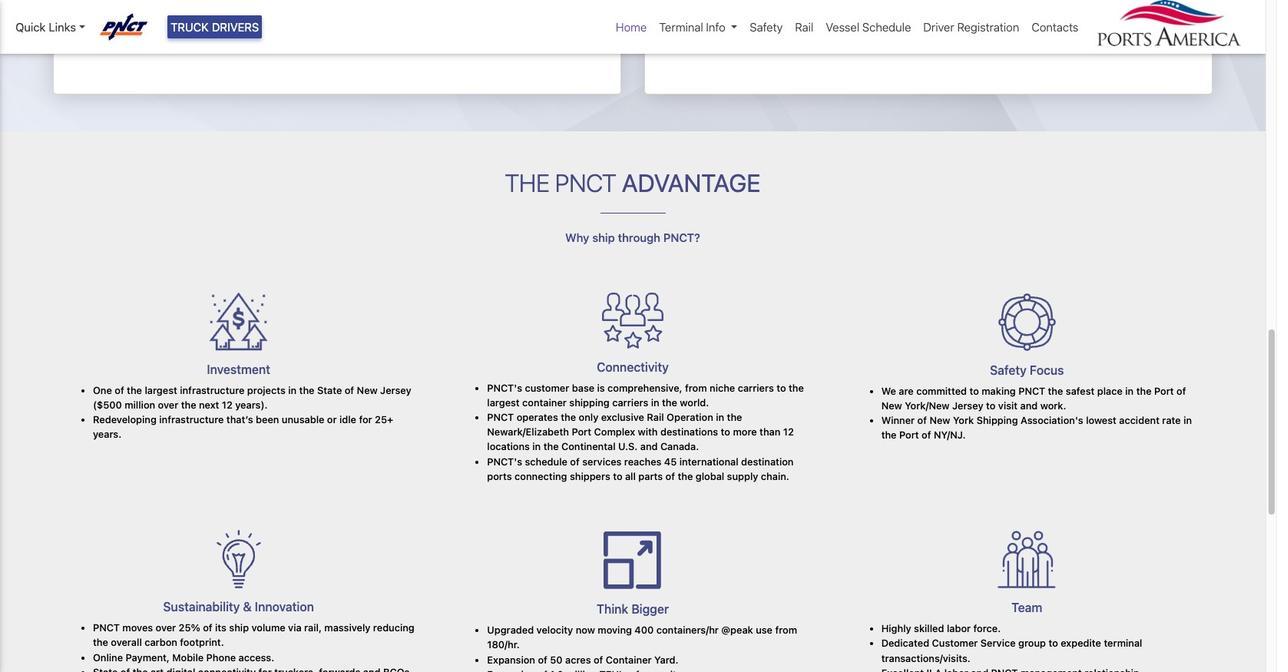 Task type: vqa. For each thing, say whether or not it's contained in the screenshot.
leftmost On
no



Task type: describe. For each thing, give the bounding box(es) containing it.
driver registration
[[924, 20, 1020, 34]]

u.s.
[[618, 441, 638, 453]]

1 horizontal spatial carriers
[[738, 382, 774, 394]]

to left making
[[970, 385, 979, 397]]

through
[[618, 230, 661, 244]]

registration
[[957, 20, 1020, 34]]

0 vertical spatial ship
[[592, 230, 615, 244]]

skilled
[[914, 623, 944, 635]]

investment image
[[209, 292, 268, 351]]

phone
[[206, 652, 236, 663]]

&
[[243, 600, 252, 614]]

reaches
[[624, 456, 662, 468]]

the left state
[[299, 385, 315, 396]]

place
[[1098, 385, 1123, 397]]

supply
[[727, 471, 759, 482]]

base
[[572, 382, 595, 394]]

why
[[565, 230, 590, 244]]

carbon
[[145, 637, 177, 649]]

of down continental
[[570, 456, 580, 468]]

from inside "upgraded velocity now moving 400 containers/hr @peak use from 180/hr. expansion of 50 acres of container yard."
[[775, 625, 797, 636]]

only
[[579, 412, 599, 423]]

destinations
[[661, 427, 718, 438]]

labor
[[947, 623, 971, 635]]

ship inside pnct moves over 25% of its ship volume via rail, massively reducing the overall carbon footprint. online payment, mobile phone access.
[[229, 622, 249, 634]]

customer
[[525, 382, 569, 394]]

the up work.
[[1048, 385, 1063, 397]]

complex
[[594, 427, 635, 438]]

in down the niche
[[716, 412, 725, 423]]

over inside pnct moves over 25% of its ship volume via rail, massively reducing the overall carbon footprint. online payment, mobile phone access.
[[156, 622, 176, 634]]

info
[[706, 20, 726, 34]]

service
[[981, 638, 1016, 649]]

in down "comprehensive,"
[[651, 397, 660, 409]]

container
[[522, 397, 567, 409]]

lowest
[[1086, 415, 1117, 426]]

connectivity
[[597, 360, 669, 374]]

overall
[[111, 637, 142, 649]]

port inside 'pnct's customer base is comprehensive, from niche carriers to the largest container shipping carriers in the world. pnct operates the only exclusive rail operation in the newark/elizabeth port complex with destinations to more than 12 locations in the continental u.s. and canada. pnct's schedule of services reaches 45 international destination ports connecting shippers to all parts of the global supply chain.'
[[572, 427, 592, 438]]

180/hr.
[[487, 639, 520, 651]]

connectivity image
[[601, 292, 664, 348]]

terminal
[[659, 20, 703, 34]]

sustainability
[[163, 600, 240, 614]]

1 vertical spatial infrastructure
[[159, 414, 224, 426]]

12 inside one of the largest infrastructure projects in the state of new jersey ($500 million over the next 12 years). redeveloping infrastructure that's been unusable or idle for 25+ years.
[[222, 399, 233, 411]]

of right acres
[[594, 654, 603, 666]]

ny/nj.
[[934, 430, 966, 441]]

next
[[199, 399, 219, 411]]

terminal info
[[659, 20, 726, 34]]

from inside 'pnct's customer base is comprehensive, from niche carriers to the largest container shipping carriers in the world. pnct operates the only exclusive rail operation in the newark/elizabeth port complex with destinations to more than 12 locations in the continental u.s. and canada. pnct's schedule of services reaches 45 international destination ports connecting shippers to all parts of the global supply chain.'
[[685, 382, 707, 394]]

safety for safety focus
[[990, 363, 1027, 377]]

the left global
[[678, 471, 693, 482]]

@peak
[[722, 625, 753, 636]]

locations
[[487, 441, 530, 453]]

the up 'more' on the right bottom of page
[[727, 412, 742, 423]]

destination
[[741, 456, 794, 468]]

($500
[[93, 399, 122, 411]]

york
[[953, 415, 974, 426]]

parts
[[639, 471, 663, 482]]

work.
[[1041, 400, 1067, 412]]

contacts
[[1032, 20, 1079, 34]]

reducing
[[373, 622, 415, 634]]

yard.
[[655, 654, 679, 666]]

continental
[[562, 441, 616, 453]]

terminal info link
[[653, 12, 744, 42]]

online
[[93, 652, 123, 663]]

with
[[638, 427, 658, 438]]

moves
[[122, 622, 153, 634]]

pnct inside 'pnct's customer base is comprehensive, from niche carriers to the largest container shipping carriers in the world. pnct operates the only exclusive rail operation in the newark/elizabeth port complex with destinations to more than 12 locations in the continental u.s. and canada. pnct's schedule of services reaches 45 international destination ports connecting shippers to all parts of the global supply chain.'
[[487, 412, 514, 423]]

links
[[49, 20, 76, 34]]

shipping
[[569, 397, 610, 409]]

idle
[[340, 414, 356, 426]]

drivers
[[212, 20, 259, 34]]

25+
[[375, 414, 393, 426]]

expansion
[[487, 654, 535, 666]]

to up than
[[777, 382, 786, 394]]

safest
[[1066, 385, 1095, 397]]

driver registration link
[[917, 12, 1026, 42]]

home link
[[610, 12, 653, 42]]

safety link
[[744, 12, 789, 42]]

the up accident
[[1137, 385, 1152, 397]]

of left ny/nj.
[[922, 430, 931, 441]]

to up shipping at the bottom right of page
[[986, 400, 996, 412]]

in right place
[[1126, 385, 1134, 397]]

now
[[576, 625, 595, 636]]

new inside one of the largest infrastructure projects in the state of new jersey ($500 million over the next 12 years). redeveloping infrastructure that's been unusable or idle for 25+ years.
[[357, 385, 378, 396]]

velocity
[[537, 625, 573, 636]]

25%
[[179, 622, 200, 634]]

the pnct advantage
[[505, 168, 761, 197]]

truck drivers
[[171, 20, 259, 34]]

than
[[760, 427, 781, 438]]

newark/elizabeth
[[487, 427, 569, 438]]

ports
[[487, 471, 512, 482]]

2 pnct's from the top
[[487, 456, 522, 468]]

via
[[288, 622, 302, 634]]

50
[[550, 654, 563, 666]]

sustainability & innovation image
[[216, 530, 261, 588]]

rail,
[[304, 622, 322, 634]]

canada.
[[661, 441, 699, 453]]

rail link
[[789, 12, 820, 42]]

or
[[327, 414, 337, 426]]

of down 45
[[666, 471, 675, 482]]

customer
[[932, 638, 978, 649]]

jersey inside the 'we are committed to making pnct the safest place in the port of new york/new jersey to visit and work. winner of new york shipping association's lowest accident rate in the port of ny/nj.'
[[953, 400, 984, 412]]

pnct's customer base is comprehensive, from niche carriers to the largest container shipping carriers in the world. pnct operates the only exclusive rail operation in the newark/elizabeth port complex with destinations to more than 12 locations in the continental u.s. and canada. pnct's schedule of services reaches 45 international destination ports connecting shippers to all parts of the global supply chain.
[[487, 382, 804, 482]]

chain.
[[761, 471, 790, 482]]

schedule
[[525, 456, 568, 468]]

the left world.
[[662, 397, 677, 409]]

in down newark/elizabeth
[[533, 441, 541, 453]]

group
[[1019, 638, 1046, 649]]

the down 'winner'
[[882, 430, 897, 441]]

operation
[[667, 412, 714, 423]]

projects
[[247, 385, 286, 396]]

the up million
[[127, 385, 142, 396]]

0 horizontal spatial carriers
[[612, 397, 649, 409]]



Task type: locate. For each thing, give the bounding box(es) containing it.
and down with
[[640, 441, 658, 453]]

jersey
[[380, 385, 412, 396], [953, 400, 984, 412]]

moving
[[598, 625, 632, 636]]

unusable
[[282, 414, 325, 426]]

2 horizontal spatial new
[[930, 415, 951, 426]]

0 horizontal spatial jersey
[[380, 385, 412, 396]]

to right group
[[1049, 638, 1058, 649]]

ship right why
[[592, 230, 615, 244]]

the up schedule
[[544, 441, 559, 453]]

and inside the 'we are committed to making pnct the safest place in the port of new york/new jersey to visit and work. winner of new york shipping association's lowest accident rate in the port of ny/nj.'
[[1021, 400, 1038, 412]]

jersey inside one of the largest infrastructure projects in the state of new jersey ($500 million over the next 12 years). redeveloping infrastructure that's been unusable or idle for 25+ years.
[[380, 385, 412, 396]]

think bigger image
[[603, 530, 663, 591]]

port down 'winner'
[[899, 430, 919, 441]]

0 vertical spatial rail
[[795, 20, 814, 34]]

world.
[[680, 397, 709, 409]]

0 horizontal spatial ship
[[229, 622, 249, 634]]

safety for safety
[[750, 20, 783, 34]]

0 vertical spatial pnct's
[[487, 382, 522, 394]]

volume
[[252, 622, 286, 634]]

0 vertical spatial over
[[158, 399, 178, 411]]

0 horizontal spatial new
[[357, 385, 378, 396]]

0 vertical spatial infrastructure
[[180, 385, 245, 396]]

0 horizontal spatial and
[[640, 441, 658, 453]]

0 horizontal spatial largest
[[145, 385, 177, 396]]

highly skilled labor force. dedicated customer service group to expedite terminal transactions/visits.
[[882, 623, 1143, 664]]

0 vertical spatial from
[[685, 382, 707, 394]]

1 horizontal spatial safety
[[990, 363, 1027, 377]]

12 right next
[[222, 399, 233, 411]]

of inside pnct moves over 25% of its ship volume via rail, massively reducing the overall carbon footprint. online payment, mobile phone access.
[[203, 622, 213, 634]]

jersey up 'york'
[[953, 400, 984, 412]]

1 horizontal spatial new
[[882, 400, 902, 412]]

1 vertical spatial safety
[[990, 363, 1027, 377]]

the right the niche
[[789, 382, 804, 394]]

driver
[[924, 20, 955, 34]]

upgraded
[[487, 625, 534, 636]]

the inside pnct moves over 25% of its ship volume via rail, massively reducing the overall carbon footprint. online payment, mobile phone access.
[[93, 637, 108, 649]]

vessel schedule
[[826, 20, 911, 34]]

1 pnct's from the top
[[487, 382, 522, 394]]

largest up million
[[145, 385, 177, 396]]

jersey up 25+
[[380, 385, 412, 396]]

pnct inside pnct moves over 25% of its ship volume via rail, massively reducing the overall carbon footprint. online payment, mobile phone access.
[[93, 622, 120, 634]]

0 vertical spatial new
[[357, 385, 378, 396]]

0 vertical spatial largest
[[145, 385, 177, 396]]

rate
[[1163, 415, 1181, 426]]

0 horizontal spatial 12
[[222, 399, 233, 411]]

payment,
[[126, 652, 170, 663]]

1 horizontal spatial ship
[[592, 230, 615, 244]]

1 vertical spatial largest
[[487, 397, 520, 409]]

global
[[696, 471, 725, 482]]

0 horizontal spatial safety
[[750, 20, 783, 34]]

rail inside 'pnct's customer base is comprehensive, from niche carriers to the largest container shipping carriers in the world. pnct operates the only exclusive rail operation in the newark/elizabeth port complex with destinations to more than 12 locations in the continental u.s. and canada. pnct's schedule of services reaches 45 international destination ports connecting shippers to all parts of the global supply chain.'
[[647, 412, 664, 423]]

pnct down safety focus
[[1019, 385, 1046, 397]]

in
[[288, 385, 297, 396], [1126, 385, 1134, 397], [651, 397, 660, 409], [716, 412, 725, 423], [1184, 415, 1192, 426], [533, 441, 541, 453]]

of down york/new
[[918, 415, 927, 426]]

0 horizontal spatial from
[[685, 382, 707, 394]]

of up rate
[[1177, 385, 1186, 397]]

force.
[[974, 623, 1001, 635]]

largest inside one of the largest infrastructure projects in the state of new jersey ($500 million over the next 12 years). redeveloping infrastructure that's been unusable or idle for 25+ years.
[[145, 385, 177, 396]]

home
[[616, 20, 647, 34]]

exclusive
[[601, 412, 644, 423]]

pnct up locations
[[487, 412, 514, 423]]

0 vertical spatial and
[[1021, 400, 1038, 412]]

1 vertical spatial jersey
[[953, 400, 984, 412]]

pnct inside the 'we are committed to making pnct the safest place in the port of new york/new jersey to visit and work. winner of new york shipping association's lowest accident rate in the port of ny/nj.'
[[1019, 385, 1046, 397]]

investment
[[207, 362, 270, 376]]

1 vertical spatial carriers
[[612, 397, 649, 409]]

making
[[982, 385, 1016, 397]]

that's
[[227, 414, 253, 426]]

years.
[[93, 429, 122, 440]]

pnct moves over 25% of its ship volume via rail, massively reducing the overall carbon footprint. online payment, mobile phone access.
[[93, 622, 415, 663]]

bigger
[[632, 602, 669, 616]]

vessel
[[826, 20, 860, 34]]

rail up with
[[647, 412, 664, 423]]

port up continental
[[572, 427, 592, 438]]

pnct up overall
[[93, 622, 120, 634]]

new down we
[[882, 400, 902, 412]]

new up ny/nj.
[[930, 415, 951, 426]]

expedite
[[1061, 638, 1102, 649]]

1 vertical spatial 12
[[783, 427, 794, 438]]

ship right its
[[229, 622, 249, 634]]

its
[[215, 622, 227, 634]]

acres
[[565, 654, 591, 666]]

more
[[733, 427, 757, 438]]

use
[[756, 625, 773, 636]]

operates
[[517, 412, 558, 423]]

1 vertical spatial and
[[640, 441, 658, 453]]

pnct's left customer
[[487, 382, 522, 394]]

1 vertical spatial over
[[156, 622, 176, 634]]

over up carbon
[[156, 622, 176, 634]]

1 horizontal spatial from
[[775, 625, 797, 636]]

over right million
[[158, 399, 178, 411]]

dedicated
[[882, 638, 930, 649]]

infrastructure up next
[[180, 385, 245, 396]]

over inside one of the largest infrastructure projects in the state of new jersey ($500 million over the next 12 years). redeveloping infrastructure that's been unusable or idle for 25+ years.
[[158, 399, 178, 411]]

think bigger
[[597, 602, 669, 616]]

largest
[[145, 385, 177, 396], [487, 397, 520, 409]]

all
[[625, 471, 636, 482]]

1 horizontal spatial and
[[1021, 400, 1038, 412]]

the left next
[[181, 399, 196, 411]]

transactions/visits.
[[882, 653, 971, 664]]

pnct up why
[[555, 168, 617, 197]]

safety focus
[[990, 363, 1064, 377]]

safety focus image
[[998, 292, 1057, 351]]

quick links
[[15, 20, 76, 34]]

mobile
[[172, 652, 204, 663]]

of right state
[[345, 385, 354, 396]]

are
[[899, 385, 914, 397]]

association's
[[1021, 415, 1084, 426]]

of left 50
[[538, 654, 548, 666]]

1 horizontal spatial 12
[[783, 427, 794, 438]]

1 horizontal spatial jersey
[[953, 400, 984, 412]]

the left only
[[561, 412, 576, 423]]

largest up the operates
[[487, 397, 520, 409]]

to left 'more' on the right bottom of page
[[721, 427, 731, 438]]

to
[[777, 382, 786, 394], [970, 385, 979, 397], [986, 400, 996, 412], [721, 427, 731, 438], [613, 471, 623, 482], [1049, 638, 1058, 649]]

0 horizontal spatial port
[[572, 427, 592, 438]]

0 horizontal spatial rail
[[647, 412, 664, 423]]

rail right the safety link
[[795, 20, 814, 34]]

1 vertical spatial from
[[775, 625, 797, 636]]

to left the all
[[613, 471, 623, 482]]

been
[[256, 414, 279, 426]]

advantage
[[622, 168, 761, 197]]

highly
[[882, 623, 912, 635]]

access.
[[239, 652, 274, 663]]

vessel schedule link
[[820, 12, 917, 42]]

1 horizontal spatial port
[[899, 430, 919, 441]]

1 vertical spatial ship
[[229, 622, 249, 634]]

the
[[789, 382, 804, 394], [127, 385, 142, 396], [299, 385, 315, 396], [1048, 385, 1063, 397], [1137, 385, 1152, 397], [662, 397, 677, 409], [181, 399, 196, 411], [561, 412, 576, 423], [727, 412, 742, 423], [882, 430, 897, 441], [544, 441, 559, 453], [678, 471, 693, 482], [93, 637, 108, 649]]

safety up making
[[990, 363, 1027, 377]]

carriers right the niche
[[738, 382, 774, 394]]

12 inside 'pnct's customer base is comprehensive, from niche carriers to the largest container shipping carriers in the world. pnct operates the only exclusive rail operation in the newark/elizabeth port complex with destinations to more than 12 locations in the continental u.s. and canada. pnct's schedule of services reaches 45 international destination ports connecting shippers to all parts of the global supply chain.'
[[783, 427, 794, 438]]

truck drivers link
[[167, 15, 262, 39]]

safety left rail link
[[750, 20, 783, 34]]

one
[[93, 385, 112, 396]]

redeveloping
[[93, 414, 157, 426]]

of left its
[[203, 622, 213, 634]]

from right use
[[775, 625, 797, 636]]

comprehensive,
[[608, 382, 683, 394]]

team
[[1012, 601, 1043, 615]]

infrastructure down next
[[159, 414, 224, 426]]

connecting
[[515, 471, 567, 482]]

2 horizontal spatial port
[[1155, 385, 1174, 397]]

in right projects
[[288, 385, 297, 396]]

0 vertical spatial carriers
[[738, 382, 774, 394]]

new
[[357, 385, 378, 396], [882, 400, 902, 412], [930, 415, 951, 426]]

in inside one of the largest infrastructure projects in the state of new jersey ($500 million over the next 12 years). redeveloping infrastructure that's been unusable or idle for 25+ years.
[[288, 385, 297, 396]]

is
[[597, 382, 605, 394]]

international
[[680, 456, 739, 468]]

york/new
[[905, 400, 950, 412]]

0 vertical spatial 12
[[222, 399, 233, 411]]

1 vertical spatial rail
[[647, 412, 664, 423]]

think
[[597, 602, 629, 616]]

quick links link
[[15, 18, 85, 36]]

0 vertical spatial safety
[[750, 20, 783, 34]]

in right rate
[[1184, 415, 1192, 426]]

of right one
[[115, 385, 124, 396]]

safety
[[750, 20, 783, 34], [990, 363, 1027, 377]]

1 vertical spatial new
[[882, 400, 902, 412]]

1 horizontal spatial rail
[[795, 20, 814, 34]]

2 vertical spatial new
[[930, 415, 951, 426]]

massively
[[324, 622, 371, 634]]

to inside highly skilled labor force. dedicated customer service group to expedite terminal transactions/visits.
[[1049, 638, 1058, 649]]

port up rate
[[1155, 385, 1174, 397]]

and inside 'pnct's customer base is comprehensive, from niche carriers to the largest container shipping carriers in the world. pnct operates the only exclusive rail operation in the newark/elizabeth port complex with destinations to more than 12 locations in the continental u.s. and canada. pnct's schedule of services reaches 45 international destination ports connecting shippers to all parts of the global supply chain.'
[[640, 441, 658, 453]]

ship
[[592, 230, 615, 244], [229, 622, 249, 634]]

pnct's down locations
[[487, 456, 522, 468]]

state
[[317, 385, 342, 396]]

containers/hr
[[657, 625, 719, 636]]

the
[[505, 168, 550, 197]]

rail
[[795, 20, 814, 34], [647, 412, 664, 423]]

1 vertical spatial pnct's
[[487, 456, 522, 468]]

and right visit
[[1021, 400, 1038, 412]]

team image
[[997, 530, 1057, 589]]

1 horizontal spatial largest
[[487, 397, 520, 409]]

sustainability & innovation
[[163, 600, 314, 614]]

carriers up the exclusive
[[612, 397, 649, 409]]

largest inside 'pnct's customer base is comprehensive, from niche carriers to the largest container shipping carriers in the world. pnct operates the only exclusive rail operation in the newark/elizabeth port complex with destinations to more than 12 locations in the continental u.s. and canada. pnct's schedule of services reaches 45 international destination ports connecting shippers to all parts of the global supply chain.'
[[487, 397, 520, 409]]

12 right than
[[783, 427, 794, 438]]

over
[[158, 399, 178, 411], [156, 622, 176, 634]]

new up the for
[[357, 385, 378, 396]]

0 vertical spatial jersey
[[380, 385, 412, 396]]

footprint.
[[180, 637, 224, 649]]

from up world.
[[685, 382, 707, 394]]

for
[[359, 414, 372, 426]]

the up online
[[93, 637, 108, 649]]



